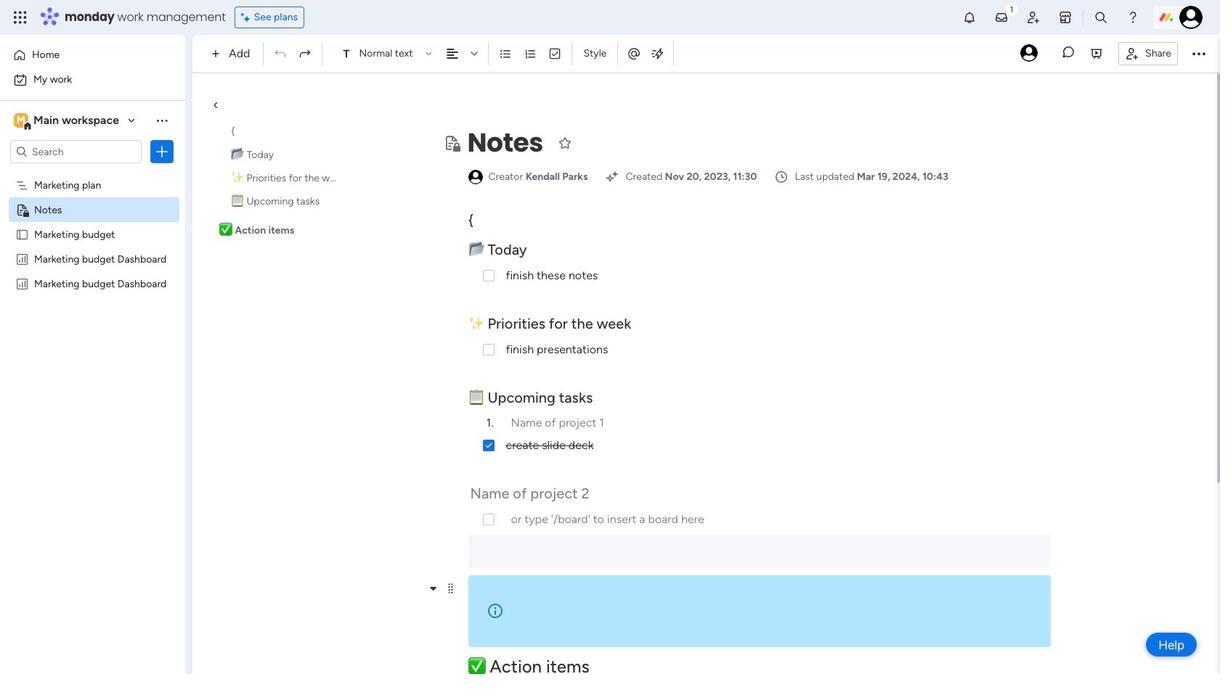 Task type: describe. For each thing, give the bounding box(es) containing it.
dynamic values image
[[650, 46, 665, 61]]

v2 ellipsis image
[[1192, 44, 1206, 63]]

workspace image
[[14, 113, 28, 129]]

1 image
[[1005, 1, 1018, 17]]

help image
[[1126, 10, 1140, 25]]

Search in workspace field
[[31, 143, 121, 160]]

0 vertical spatial option
[[9, 44, 176, 67]]

mention image
[[627, 46, 642, 61]]

board activity image
[[1020, 44, 1038, 61]]

notifications image
[[962, 10, 977, 25]]

public dashboard image
[[15, 252, 29, 266]]



Task type: locate. For each thing, give the bounding box(es) containing it.
options image
[[155, 145, 169, 159]]

private board image
[[443, 134, 460, 152]]

workspace options image
[[155, 113, 169, 128]]

add to favorites image
[[558, 135, 572, 150]]

2 vertical spatial option
[[0, 172, 185, 175]]

kendall parks image
[[1179, 6, 1203, 29]]

public board image
[[15, 227, 29, 241]]

workspace selection element
[[14, 112, 121, 131]]

option
[[9, 44, 176, 67], [9, 68, 176, 92], [0, 172, 185, 175]]

menu image
[[445, 583, 456, 595]]

monday marketplace image
[[1058, 10, 1073, 25]]

invite members image
[[1026, 10, 1041, 25]]

checklist image
[[549, 47, 562, 60]]

list box
[[0, 170, 185, 492]]

None field
[[464, 124, 547, 162]]

numbered list image
[[524, 47, 537, 60]]

1 vertical spatial option
[[9, 68, 176, 92]]

update feed image
[[994, 10, 1009, 25]]

bulleted list image
[[499, 47, 512, 60]]

public dashboard image
[[15, 277, 29, 290]]

search everything image
[[1094, 10, 1108, 25]]

see plans image
[[241, 9, 254, 25]]

select product image
[[13, 10, 28, 25]]

private board image
[[15, 203, 29, 216]]

redo ⌘+y image
[[299, 47, 312, 60]]



Task type: vqa. For each thing, say whether or not it's contained in the screenshot.
bottommost PRIVATE BOARD icon
yes



